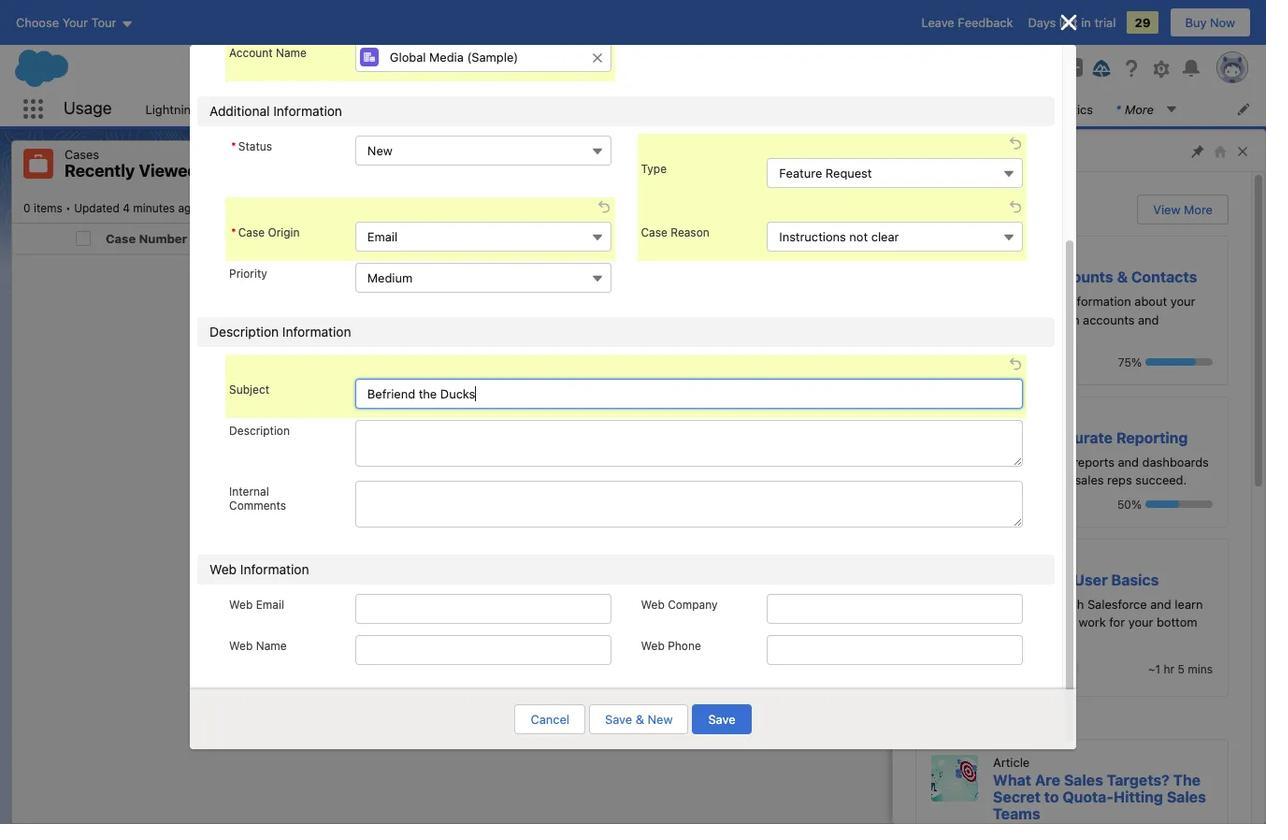 Task type: vqa. For each thing, say whether or not it's contained in the screenshot.
global media (sample)
no



Task type: describe. For each thing, give the bounding box(es) containing it.
1 vertical spatial subject
[[229, 383, 270, 397]]

recently viewed status
[[23, 201, 74, 215]]

accurate
[[1048, 429, 1113, 446]]

status element
[[544, 223, 776, 254]]

trial
[[1095, 15, 1117, 30]]

phone
[[668, 639, 702, 654]]

items
[[34, 201, 62, 215]]

usage inside 'lightning usage' link
[[202, 102, 238, 116]]

what
[[994, 772, 1032, 789]]

guidance for guidance set deliver accurate reporting start creating reports and dashboards that help your sales reps succeed.
[[994, 412, 1047, 427]]

date/time
[[772, 231, 834, 246]]

inverse image
[[1058, 11, 1081, 34]]

work
[[1079, 615, 1107, 630]]

analytics link
[[1031, 92, 1105, 126]]

get
[[994, 596, 1014, 611]]

origin
[[268, 226, 300, 240]]

display as table image
[[1072, 185, 1113, 215]]

buy now button
[[1170, 7, 1252, 37]]

additional information
[[210, 103, 342, 119]]

* for * case origin
[[231, 226, 236, 240]]

leave feedback link
[[922, 15, 1014, 30]]

date/time opened element
[[764, 223, 996, 254]]

information for description information
[[282, 324, 351, 340]]

name for web name
[[256, 639, 287, 654]]

to inside article what are sales targets? the secret to quota-hitting sales teams
[[1045, 789, 1060, 806]]

action image
[[1206, 223, 1255, 253]]

0 vertical spatial salesforce
[[994, 571, 1071, 588]]

with inside guidance set set up accounts & contacts start storing information about your customers with accounts and contacts.
[[1056, 312, 1080, 327]]

cases
[[65, 147, 99, 162]]

change owner button
[[1128, 150, 1242, 178]]

try switching list views.
[[567, 524, 700, 539]]

ago
[[178, 201, 198, 215]]

new button
[[1071, 150, 1126, 178]]

priority
[[229, 267, 267, 281]]

try
[[567, 524, 585, 539]]

1 horizontal spatial sales
[[1168, 789, 1207, 806]]

save for save
[[709, 712, 736, 727]]

case owner alias
[[993, 231, 1098, 246]]

teams
[[994, 806, 1041, 823]]

views.
[[665, 524, 700, 539]]

case number element
[[98, 223, 323, 254]]

case number button
[[98, 223, 302, 253]]

Web Company text field
[[767, 595, 1024, 625]]

that
[[994, 473, 1016, 487]]

web for web company
[[641, 598, 665, 612]]

updated
[[74, 201, 120, 215]]

case for case number
[[106, 231, 136, 246]]

about
[[1135, 294, 1168, 309]]

help
[[1019, 473, 1044, 487]]

buy now
[[1186, 15, 1236, 30]]

name for account name
[[276, 46, 307, 60]]

* for * status
[[231, 140, 236, 154]]

recently viewed|cases|list view element
[[11, 140, 1256, 824]]

none search field inside recently viewed|cases|list view element
[[799, 185, 1024, 215]]

50%
[[1118, 497, 1142, 511]]

+300
[[1002, 662, 1032, 676]]

the
[[1174, 772, 1201, 789]]

guidance for guidance set set up accounts & contacts start storing information about your customers with accounts and contacts.
[[994, 252, 1047, 267]]

item number image
[[12, 223, 68, 253]]

succeed.
[[1136, 473, 1188, 487]]

accounts list item
[[249, 92, 349, 126]]

for inside trailhead salesforce user basics get started with salesforce and learn how to make it work for your bottom line.
[[1110, 615, 1126, 630]]

Web Phone text field
[[767, 636, 1024, 666]]

description for description
[[229, 424, 290, 438]]

start inside guidance set deliver accurate reporting start creating reports and dashboards that help your sales reps succeed.
[[994, 454, 1021, 469]]

0 vertical spatial for
[[983, 201, 1004, 218]]

cancel button
[[515, 705, 586, 734]]

new for new button
[[1086, 156, 1111, 171]]

deliver accurate reporting button
[[994, 429, 1189, 446]]

case reason
[[641, 226, 710, 240]]

account name
[[229, 46, 307, 60]]

progress bar image for set up accounts & contacts
[[1146, 358, 1197, 366]]

cases image
[[23, 149, 53, 179]]

analytics
[[1042, 102, 1094, 116]]

29
[[1135, 15, 1151, 30]]

view more button
[[1138, 195, 1229, 225]]

guidance set set up accounts & contacts start storing information about your customers with accounts and contacts.
[[994, 252, 1198, 345]]

article
[[994, 755, 1030, 770]]

status
[[238, 140, 272, 154]]

guidance center
[[909, 142, 1023, 159]]

cases recently viewed
[[65, 147, 198, 181]]

save for save & new
[[605, 712, 633, 727]]

creating
[[1025, 454, 1071, 469]]

recently
[[65, 161, 135, 181]]

internal
[[229, 485, 269, 499]]

contacts
[[1132, 269, 1198, 285]]

hitting
[[1114, 789, 1164, 806]]

Account Name text field
[[355, 43, 611, 72]]

bottom
[[1157, 615, 1198, 630]]

information for web information
[[240, 562, 309, 578]]

guidance for guidance center
[[909, 142, 973, 159]]

user
[[1074, 571, 1108, 588]]

search...
[[454, 61, 504, 76]]

accounts link
[[249, 92, 324, 126]]

save & new
[[605, 712, 673, 727]]

set for deliver
[[1051, 412, 1070, 427]]

and for basics
[[1151, 596, 1172, 611]]

you
[[1008, 201, 1035, 218]]

your inside guidance set deliver accurate reporting start creating reports and dashboards that help your sales reps succeed.
[[1047, 473, 1072, 487]]

Web Email text field
[[355, 595, 611, 625]]

information for additional information
[[273, 103, 342, 119]]

reps
[[1108, 473, 1133, 487]]

quota-
[[1063, 789, 1114, 806]]

5
[[1178, 662, 1185, 676]]

progress bar image for deliver accurate reporting
[[1146, 501, 1180, 508]]

basics
[[1112, 571, 1160, 588]]

company
[[668, 598, 718, 612]]



Task type: locate. For each thing, give the bounding box(es) containing it.
more
[[1185, 202, 1214, 217]]

description down the priority
[[210, 324, 279, 340]]

information
[[273, 103, 342, 119], [282, 324, 351, 340], [240, 562, 309, 578]]

progress bar progress bar down the succeed.
[[1146, 501, 1214, 508]]

accounts inside list item
[[260, 102, 313, 116]]

web company
[[641, 598, 718, 612]]

1 * from the top
[[231, 140, 236, 154]]

* up the priority
[[231, 226, 236, 240]]

2 start from the top
[[994, 454, 1021, 469]]

Description text field
[[355, 421, 1023, 467]]

Subject text field
[[355, 379, 1023, 409]]

to right how
[[1020, 615, 1032, 630]]

guidance up up
[[994, 252, 1047, 267]]

0 horizontal spatial &
[[636, 712, 645, 727]]

cell
[[68, 223, 98, 254]]

and up bottom
[[1151, 596, 1172, 611]]

1 save from the left
[[605, 712, 633, 727]]

trailhead salesforce user basics get started with salesforce and learn how to make it work for your bottom line.
[[994, 554, 1204, 648]]

email up medium
[[368, 230, 398, 245]]

Web Name text field
[[355, 636, 611, 666]]

progress bar image right '75%'
[[1146, 358, 1197, 366]]

case left origin
[[238, 226, 265, 240]]

subject down description information
[[229, 383, 270, 397]]

storing
[[1025, 294, 1064, 309]]

leave
[[922, 15, 955, 30]]

Case Origin, Email button
[[355, 222, 611, 252]]

1 horizontal spatial save
[[709, 712, 736, 727]]

web left phone
[[641, 639, 665, 654]]

date/time opened button
[[764, 223, 965, 253]]

hr
[[1164, 662, 1175, 676]]

1 vertical spatial set
[[994, 269, 1018, 285]]

set inside guidance set deliver accurate reporting start creating reports and dashboards that help your sales reps succeed.
[[1051, 412, 1070, 427]]

left
[[1060, 15, 1078, 30]]

case owner alias button
[[985, 223, 1185, 253]]

2 horizontal spatial new
[[1086, 156, 1111, 171]]

0 vertical spatial information
[[273, 103, 342, 119]]

contacts.
[[994, 330, 1046, 345]]

minutes
[[133, 201, 175, 215]]

0 horizontal spatial accounts
[[260, 102, 313, 116]]

2 progress bar image from the top
[[1146, 501, 1180, 508]]

1 horizontal spatial owner
[[1189, 156, 1227, 171]]

start up that
[[994, 454, 1021, 469]]

1 vertical spatial your
[[1047, 473, 1072, 487]]

usage right lightning
[[202, 102, 238, 116]]

subject inside button
[[330, 231, 377, 246]]

lightning
[[145, 102, 198, 116]]

view
[[1154, 202, 1181, 217]]

leave feedback
[[922, 15, 1014, 30]]

description for description information
[[210, 324, 279, 340]]

description up internal
[[229, 424, 290, 438]]

1 horizontal spatial for
[[1110, 615, 1126, 630]]

2 horizontal spatial your
[[1171, 294, 1196, 309]]

sales
[[1065, 772, 1104, 789], [1168, 789, 1207, 806]]

progress bar progress bar for deliver accurate reporting
[[1146, 501, 1214, 508]]

1 horizontal spatial &
[[1118, 269, 1129, 285]]

name right account
[[276, 46, 307, 60]]

accounts up "status"
[[260, 102, 313, 116]]

for left you
[[983, 201, 1004, 218]]

set down case owner alias on the right
[[1051, 252, 1070, 267]]

Priority button
[[355, 263, 611, 293]]

view more
[[1154, 202, 1214, 217]]

new inside button
[[368, 144, 393, 159]]

1 start from the top
[[994, 294, 1021, 309]]

your left bottom
[[1129, 615, 1154, 630]]

1 horizontal spatial to
[[1045, 789, 1060, 806]]

information
[[1068, 294, 1132, 309]]

article what are sales targets? the secret to quota-hitting sales teams
[[994, 755, 1207, 823]]

mins
[[1189, 662, 1214, 676]]

accounts inside guidance set set up accounts & contacts start storing information about your customers with accounts and contacts.
[[1046, 269, 1114, 285]]

alias
[[1069, 231, 1098, 246]]

1 horizontal spatial email
[[368, 230, 398, 245]]

1 horizontal spatial new
[[648, 712, 673, 727]]

salesforce down trailhead
[[994, 571, 1071, 588]]

subject button
[[323, 223, 523, 253]]

what are sales targets? the secret to quota-hitting sales teams button
[[994, 772, 1214, 823]]

2 vertical spatial and
[[1151, 596, 1172, 611]]

owner for change
[[1189, 156, 1227, 171]]

0
[[23, 201, 30, 215]]

0 vertical spatial your
[[1171, 294, 1196, 309]]

save
[[605, 712, 633, 727], [709, 712, 736, 727]]

how
[[994, 615, 1017, 630]]

0 vertical spatial *
[[231, 140, 236, 154]]

secret
[[994, 789, 1041, 806]]

case owner alias element
[[985, 223, 1217, 254]]

subject up medium
[[330, 231, 377, 246]]

case for case reason
[[641, 226, 668, 240]]

1 horizontal spatial your
[[1129, 615, 1154, 630]]

usage up 'cases'
[[64, 98, 112, 118]]

1 progress bar progress bar from the top
[[1146, 358, 1214, 366]]

customers
[[994, 312, 1053, 327]]

1 vertical spatial *
[[231, 226, 236, 240]]

guidance up 'deliver' on the right
[[994, 412, 1047, 427]]

1 vertical spatial with
[[1061, 596, 1085, 611]]

web for web email
[[229, 598, 253, 612]]

progress bar image
[[1146, 358, 1197, 366], [1146, 501, 1180, 508]]

0 horizontal spatial email
[[256, 598, 284, 612]]

case down you
[[993, 231, 1023, 246]]

guidance
[[909, 142, 973, 159], [994, 252, 1047, 267], [994, 412, 1047, 427]]

1 horizontal spatial subject
[[330, 231, 377, 246]]

accounts up information
[[1046, 269, 1114, 285]]

progress bar progress bar right '75%'
[[1146, 358, 1214, 366]]

cell inside recently viewed|cases|list view element
[[68, 223, 98, 254]]

with inside trailhead salesforce user basics get started with salesforce and learn how to make it work for your bottom line.
[[1061, 596, 1085, 611]]

and inside trailhead salesforce user basics get started with salesforce and learn how to make it work for your bottom line.
[[1151, 596, 1172, 611]]

selected
[[916, 201, 980, 218]]

web phone
[[641, 639, 702, 654]]

to right the secret
[[1045, 789, 1060, 806]]

for right the work
[[1110, 615, 1126, 630]]

1 vertical spatial start
[[994, 454, 1021, 469]]

•
[[66, 201, 71, 215]]

case for case owner alias
[[993, 231, 1023, 246]]

list view controls image
[[1027, 185, 1069, 215]]

1 vertical spatial information
[[282, 324, 351, 340]]

0 vertical spatial start
[[994, 294, 1021, 309]]

account
[[229, 46, 273, 60]]

0 vertical spatial accounts
[[260, 102, 313, 116]]

and inside guidance set set up accounts & contacts start storing information about your customers with accounts and contacts.
[[1139, 312, 1160, 327]]

~1 hr 5 mins
[[1149, 662, 1214, 676]]

* left "status"
[[231, 140, 236, 154]]

0 vertical spatial &
[[1118, 269, 1129, 285]]

guidance inside guidance set set up accounts & contacts start storing information about your customers with accounts and contacts.
[[994, 252, 1047, 267]]

0 horizontal spatial new
[[368, 144, 393, 159]]

line.
[[994, 633, 1017, 648]]

0 vertical spatial progress bar image
[[1146, 358, 1197, 366]]

web down web email
[[229, 639, 253, 654]]

1 horizontal spatial salesforce
[[1088, 596, 1148, 611]]

& inside save & new button
[[636, 712, 645, 727]]

2 progress bar progress bar from the top
[[1146, 501, 1214, 508]]

and inside guidance set deliver accurate reporting start creating reports and dashboards that help your sales reps succeed.
[[1119, 454, 1140, 469]]

0 vertical spatial progress bar progress bar
[[1146, 358, 1214, 366]]

make
[[1035, 615, 1065, 630]]

0 horizontal spatial save
[[605, 712, 633, 727]]

your inside guidance set set up accounts & contacts start storing information about your customers with accounts and contacts.
[[1171, 294, 1196, 309]]

0 vertical spatial email
[[368, 230, 398, 245]]

0 horizontal spatial sales
[[1065, 772, 1104, 789]]

sales
[[1075, 473, 1105, 487]]

set up accounts & contacts button
[[994, 269, 1198, 285]]

1 horizontal spatial accounts
[[1046, 269, 1114, 285]]

deliver
[[994, 429, 1044, 446]]

viewed
[[139, 161, 198, 181]]

salesforce down 'basics'
[[1088, 596, 1148, 611]]

dashboards
[[1143, 454, 1210, 469]]

your inside trailhead salesforce user basics get started with salesforce and learn how to make it work for your bottom line.
[[1129, 615, 1154, 630]]

1 progress bar image from the top
[[1146, 358, 1197, 366]]

1 vertical spatial owner
[[1026, 231, 1066, 246]]

sales right are
[[1065, 772, 1104, 789]]

description information
[[210, 324, 351, 340]]

to
[[1020, 615, 1032, 630], [1045, 789, 1060, 806]]

guidance set deliver accurate reporting start creating reports and dashboards that help your sales reps succeed.
[[994, 412, 1210, 487]]

reporting
[[1117, 429, 1189, 446]]

your down contacts
[[1171, 294, 1196, 309]]

and up reps
[[1119, 454, 1140, 469]]

1 vertical spatial salesforce
[[1088, 596, 1148, 611]]

owner
[[1189, 156, 1227, 171], [1026, 231, 1066, 246]]

0 vertical spatial with
[[1056, 312, 1080, 327]]

guidance up search recently viewed list view. search field
[[909, 142, 973, 159]]

1 vertical spatial guidance
[[994, 252, 1047, 267]]

with down the storing
[[1056, 312, 1080, 327]]

0 horizontal spatial subject
[[229, 383, 270, 397]]

0 horizontal spatial salesforce
[[994, 571, 1071, 588]]

0 horizontal spatial your
[[1047, 473, 1072, 487]]

with up the it
[[1061, 596, 1085, 611]]

comments
[[229, 499, 286, 513]]

targets?
[[1107, 772, 1170, 789]]

and down about
[[1139, 312, 1160, 327]]

progress bar progress bar
[[1146, 358, 1214, 366], [1146, 501, 1214, 508]]

days left in trial
[[1029, 15, 1117, 30]]

0 vertical spatial and
[[1139, 312, 1160, 327]]

web information
[[210, 562, 309, 578]]

action element
[[1206, 223, 1255, 254]]

days
[[1029, 15, 1057, 30]]

new
[[368, 144, 393, 159], [1086, 156, 1111, 171], [648, 712, 673, 727]]

list containing lightning usage
[[134, 92, 1267, 126]]

progress bar progress bar for set up accounts & contacts
[[1146, 358, 1214, 366]]

subject element
[[323, 223, 555, 254]]

set left up
[[994, 269, 1018, 285]]

case down 4
[[106, 231, 136, 246]]

None search field
[[799, 185, 1024, 215]]

list
[[645, 524, 662, 539]]

your down creating
[[1047, 473, 1072, 487]]

0 horizontal spatial usage
[[64, 98, 112, 118]]

& up information
[[1118, 269, 1129, 285]]

2 vertical spatial your
[[1129, 615, 1154, 630]]

set for set
[[1051, 252, 1070, 267]]

learn
[[1176, 596, 1204, 611]]

save right cancel
[[605, 712, 633, 727]]

new for new button on the top left of the page
[[368, 144, 393, 159]]

2 vertical spatial guidance
[[994, 412, 1047, 427]]

started
[[1017, 596, 1058, 611]]

new inside recently viewed|cases|list view element
[[1086, 156, 1111, 171]]

1 vertical spatial for
[[1110, 615, 1126, 630]]

email down the web information
[[256, 598, 284, 612]]

1 vertical spatial email
[[256, 598, 284, 612]]

2 vertical spatial information
[[240, 562, 309, 578]]

0 vertical spatial description
[[210, 324, 279, 340]]

web down the web information
[[229, 598, 253, 612]]

2 save from the left
[[709, 712, 736, 727]]

0 vertical spatial owner
[[1189, 156, 1227, 171]]

0 horizontal spatial for
[[983, 201, 1004, 218]]

0 vertical spatial to
[[1020, 615, 1032, 630]]

1 vertical spatial progress bar progress bar
[[1146, 501, 1214, 508]]

are
[[1036, 772, 1061, 789]]

item number element
[[12, 223, 68, 254]]

Internal Comments text field
[[355, 481, 1023, 528]]

and for accurate
[[1119, 454, 1140, 469]]

list item
[[349, 92, 414, 126]]

medium
[[368, 271, 413, 286]]

group
[[1010, 57, 1050, 80]]

Search Recently Viewed list view. search field
[[799, 185, 1024, 215]]

0 vertical spatial name
[[276, 46, 307, 60]]

web for web information
[[210, 562, 237, 578]]

in
[[1082, 15, 1092, 30]]

set up the accurate
[[1051, 412, 1070, 427]]

list
[[134, 92, 1267, 126]]

0 horizontal spatial to
[[1020, 615, 1032, 630]]

start inside guidance set set up accounts & contacts start storing information about your customers with accounts and contacts.
[[994, 294, 1021, 309]]

1 vertical spatial to
[[1045, 789, 1060, 806]]

case left reason
[[641, 226, 668, 240]]

email inside button
[[368, 230, 398, 245]]

0 vertical spatial set
[[1051, 252, 1070, 267]]

1 vertical spatial and
[[1119, 454, 1140, 469]]

& down web phone
[[636, 712, 645, 727]]

sales right hitting
[[1168, 789, 1207, 806]]

date/time opened
[[772, 231, 884, 246]]

save & new button
[[590, 705, 689, 734]]

1 horizontal spatial usage
[[202, 102, 238, 116]]

case
[[238, 226, 265, 240], [641, 226, 668, 240], [106, 231, 136, 246], [993, 231, 1023, 246]]

0 vertical spatial guidance
[[909, 142, 973, 159]]

start up the customers
[[994, 294, 1021, 309]]

Status, New button
[[355, 136, 611, 166]]

buy
[[1186, 15, 1207, 30]]

web for web phone
[[641, 639, 665, 654]]

+300 points
[[1002, 662, 1071, 676]]

owner down you
[[1026, 231, 1066, 246]]

& inside guidance set set up accounts & contacts start storing information about your customers with accounts and contacts.
[[1118, 269, 1129, 285]]

case number
[[106, 231, 187, 246]]

search... button
[[417, 53, 792, 83]]

guidance inside guidance set deliver accurate reporting start creating reports and dashboards that help your sales reps succeed.
[[994, 412, 1047, 427]]

lightning usage link
[[134, 92, 249, 126]]

change
[[1143, 156, 1186, 171]]

center
[[977, 142, 1023, 159]]

with
[[1056, 312, 1080, 327], [1061, 596, 1085, 611]]

switching
[[588, 524, 642, 539]]

1 vertical spatial name
[[256, 639, 287, 654]]

owner right change
[[1189, 156, 1227, 171]]

web for web name
[[229, 639, 253, 654]]

web left the company
[[641, 598, 665, 612]]

cancel
[[531, 712, 570, 727]]

1 vertical spatial accounts
[[1046, 269, 1114, 285]]

2 vertical spatial set
[[1051, 412, 1070, 427]]

internal comments
[[229, 485, 286, 513]]

it
[[1069, 615, 1076, 630]]

0 horizontal spatial owner
[[1026, 231, 1066, 246]]

to inside trailhead salesforce user basics get started with salesforce and learn how to make it work for your bottom line.
[[1020, 615, 1032, 630]]

save right save & new button
[[709, 712, 736, 727]]

2 * from the top
[[231, 226, 236, 240]]

save button
[[693, 705, 752, 734]]

1 vertical spatial description
[[229, 424, 290, 438]]

1 vertical spatial progress bar image
[[1146, 501, 1180, 508]]

75%
[[1119, 355, 1142, 369]]

web up web email
[[210, 562, 237, 578]]

progress bar image down the succeed.
[[1146, 501, 1180, 508]]

0 vertical spatial subject
[[330, 231, 377, 246]]

name down web email
[[256, 639, 287, 654]]

owner for case
[[1026, 231, 1066, 246]]

type
[[641, 162, 667, 176]]

1 vertical spatial &
[[636, 712, 645, 727]]



